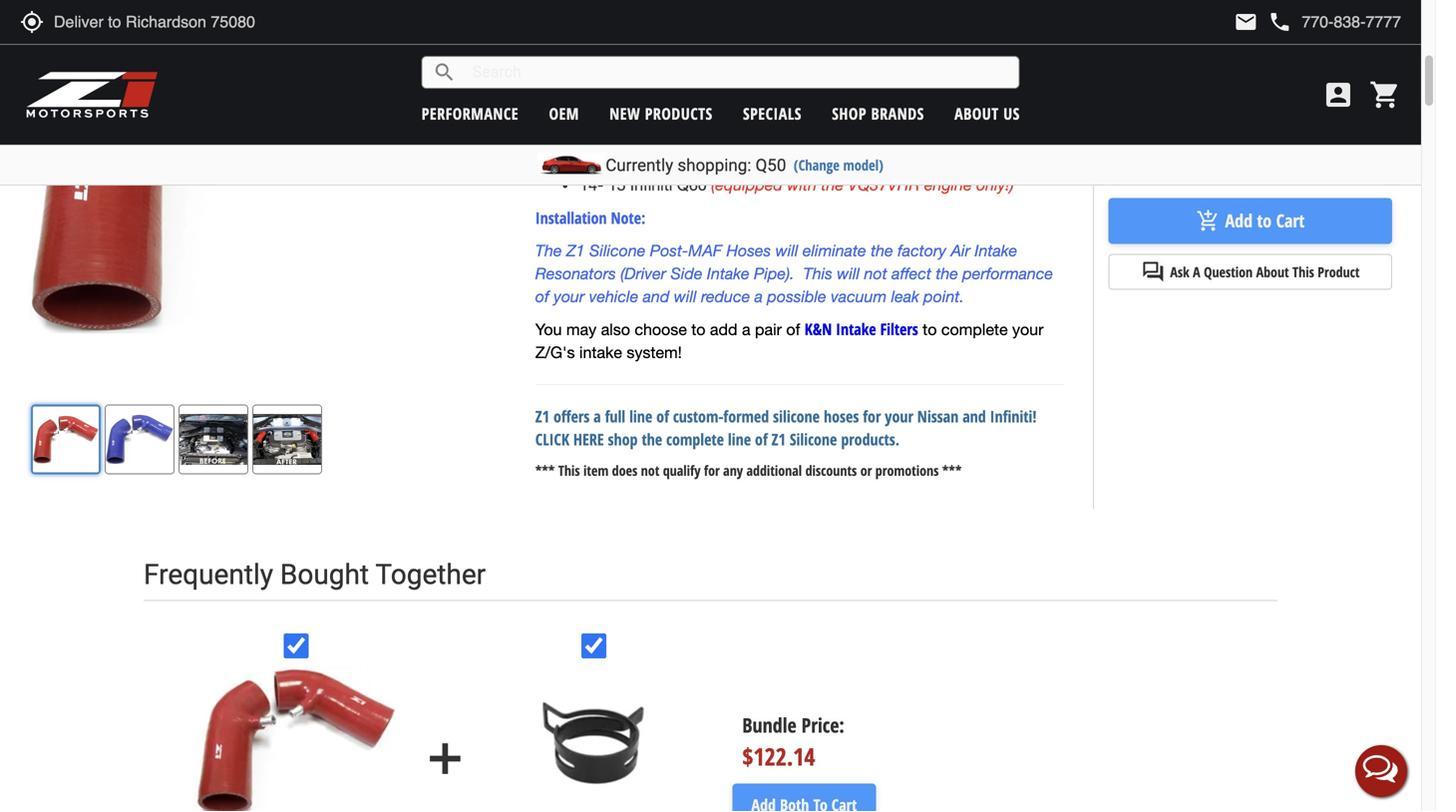 Task type: describe. For each thing, give the bounding box(es) containing it.
pair
[[755, 320, 782, 339]]

your inside to complete your z/g's intake system!
[[1013, 320, 1044, 339]]

does
[[612, 461, 638, 480]]

the inside z1 offers a full line of custom-formed silicone hoses for your nissan and infiniti! click here shop the complete line of z1 silicone products.
[[642, 428, 663, 450]]

specials link
[[743, 103, 802, 124]]

the down (change model) 'link'
[[821, 175, 844, 194]]

about us
[[955, 103, 1020, 124]]

nissan inside z1 offers a full line of custom-formed silicone hoses for your nissan and infiniti! click here shop the complete line of z1 silicone products.
[[918, 405, 959, 427]]

frequently bought together
[[144, 558, 486, 591]]

k&n intake filters link
[[805, 318, 919, 340]]

shopping:
[[678, 155, 752, 175]]

eliminate
[[803, 241, 867, 260]]

the
[[536, 241, 562, 260]]

for inside z1 offers a full line of custom-formed silicone hoses for your nissan and infiniti! click here shop the complete line of z1 silicone products.
[[863, 405, 881, 427]]

note:
[[611, 207, 646, 228]]

1 vertical spatial add
[[420, 734, 470, 784]]

infiniti down g37
[[630, 153, 673, 171]]

account_box link
[[1318, 79, 1360, 111]]

shop
[[832, 103, 867, 124]]

0 vertical spatial line
[[630, 405, 653, 427]]

2 vertical spatial will
[[674, 287, 697, 306]]

(change
[[794, 155, 840, 175]]

0 vertical spatial only!)
[[998, 84, 1036, 103]]

my_location
[[20, 10, 44, 34]]

promotions
[[876, 461, 939, 480]]

*** this item does not qualify for any additional discounts or promotions ***
[[536, 461, 962, 480]]

click here link
[[536, 428, 604, 450]]

1 vertical spatial intake
[[707, 264, 750, 283]]

2 vertical spatial z1
[[772, 428, 786, 450]]

with inside '4 interest-free payments of $30 with affirm .'
[[1308, 142, 1334, 158]]

your inside z1 offers a full line of custom-formed silicone hoses for your nissan and infiniti! click here shop the complete line of z1 silicone products.
[[885, 405, 914, 427]]

interest-
[[1121, 142, 1172, 158]]

to complete your z/g's intake system!
[[536, 320, 1044, 362]]

factory
[[898, 241, 947, 260]]

of left custom-
[[657, 405, 669, 427]]

to inside to complete your z/g's intake system!
[[923, 320, 937, 339]]

370z
[[665, 107, 701, 126]]

oem link
[[549, 103, 579, 124]]

silicone
[[773, 405, 820, 427]]

full
[[605, 405, 626, 427]]

include:
[[616, 37, 665, 58]]

(driver
[[621, 264, 666, 283]]

question_answer ask a question about this product
[[1142, 260, 1360, 284]]

bundle price: $122.14
[[743, 712, 845, 773]]

0 horizontal spatial z1
[[536, 405, 550, 427]]

affect
[[892, 264, 932, 283]]

of inside '4 interest-free payments of $30 with affirm .'
[[1265, 142, 1277, 158]]

infiniti down currently
[[630, 176, 673, 194]]

leak
[[891, 287, 920, 306]]

custom-
[[673, 405, 724, 427]]

vehicle
[[589, 287, 639, 306]]

specials
[[743, 103, 802, 124]]

with up including
[[819, 84, 848, 103]]

1 vertical spatial (equipped
[[711, 152, 783, 171]]

of inside the z1 silicone post-maf hoses will eliminate the factory air intake resonators (driver side intake pipe).  this will not affect the performance of your vehicle and will reduce a possible vacuum leak point.
[[536, 287, 549, 306]]

silicone inside the z1 silicone post-maf hoses will eliminate the factory air intake resonators (driver side intake pipe).  this will not affect the performance of your vehicle and will reduce a possible vacuum leak point.
[[590, 241, 646, 260]]

free
[[1172, 142, 1196, 158]]

2 vertical spatial engine
[[925, 175, 972, 194]]

shop
[[608, 428, 638, 450]]

models
[[729, 107, 781, 126]]

shopping_cart
[[1370, 79, 1402, 111]]

silicone inside z1 offers a full line of custom-formed silicone hoses for your nissan and infiniti! click here shop the complete line of z1 silicone products.
[[790, 428, 837, 450]]

(all
[[705, 107, 725, 126]]

1 vertical spatial will
[[837, 264, 860, 283]]

qualify
[[663, 461, 701, 480]]

0 vertical spatial engine
[[946, 84, 994, 103]]

$30
[[1281, 142, 1304, 158]]

1 vertical spatial line
[[728, 428, 751, 450]]

0 vertical spatial intake
[[975, 241, 1018, 260]]

'06+ infiniti g35 sedan (equipped with the vq35hr engine only!) '09+ nissan 370z (all models including nismo) '08+ infiniti g37 (coupe and sedan) ' 14-'15 infiniti q50 (equipped with the vq37vhr engine only!) '14-'15 infiniti q60 (equipped with the vq37vhr engine only!)
[[575, 84, 1036, 194]]

z1 motorsports logo image
[[25, 70, 159, 120]]

currently
[[606, 155, 674, 175]]

products
[[645, 103, 713, 124]]

currently shopping: q50 (change model)
[[606, 155, 884, 175]]

sedan)
[[780, 129, 830, 148]]

installation note:
[[536, 207, 646, 228]]

brands
[[871, 103, 925, 124]]

together
[[376, 558, 486, 591]]

z/g's
[[536, 343, 575, 362]]

question
[[1204, 262, 1253, 281]]

2 '15 from the top
[[604, 176, 626, 194]]

vacuum
[[831, 287, 887, 306]]

post-
[[650, 241, 689, 260]]

performance inside the z1 silicone post-maf hoses will eliminate the factory air intake resonators (driver side intake pipe).  this will not affect the performance of your vehicle and will reduce a possible vacuum leak point.
[[963, 264, 1053, 283]]

1 vertical spatial engine
[[925, 152, 972, 171]]

add inside you may also choose to add a pair of k&n intake filters
[[710, 320, 738, 339]]

$122.14
[[743, 740, 816, 773]]

1 horizontal spatial will
[[776, 241, 799, 260]]

help
[[1257, 24, 1279, 46]]

your inside the z1 silicone post-maf hoses will eliminate the factory air intake resonators (driver side intake pipe).  this will not affect the performance of your vehicle and will reduce a possible vacuum leak point.
[[554, 287, 585, 306]]

2 vertical spatial (equipped
[[711, 175, 783, 194]]

(change model) link
[[794, 155, 884, 175]]

performance link
[[422, 103, 519, 124]]

reduce
[[701, 287, 750, 306]]

vq35hr
[[880, 84, 942, 103]]

2 vq37vhr from the top
[[848, 175, 920, 194]]

not inside the z1 silicone post-maf hoses will eliminate the factory air intake resonators (driver side intake pipe).  this will not affect the performance of your vehicle and will reduce a possible vacuum leak point.
[[865, 264, 888, 283]]

oem
[[549, 103, 579, 124]]

this inside the question_answer ask a question about this product
[[1293, 262, 1315, 281]]

you
[[536, 320, 562, 339]]

hoses
[[727, 241, 771, 260]]

0 horizontal spatial not
[[641, 461, 660, 480]]

or
[[861, 461, 872, 480]]

shop brands link
[[832, 103, 925, 124]]

mail phone
[[1234, 10, 1292, 34]]

bought
[[280, 558, 369, 591]]

side
[[671, 264, 703, 283]]

z1 inside the z1 silicone post-maf hoses will eliminate the factory air intake resonators (driver side intake pipe).  this will not affect the performance of your vehicle and will reduce a possible vacuum leak point.
[[567, 241, 585, 260]]

installation
[[536, 207, 607, 228]]

in
[[1109, 27, 1122, 48]]

also
[[601, 320, 630, 339]]

phone link
[[1268, 10, 1402, 34]]

this inside the z1 silicone post-maf hoses will eliminate the factory air intake resonators (driver side intake pipe).  this will not affect the performance of your vehicle and will reduce a possible vacuum leak point.
[[804, 264, 833, 283]]

a inside the z1 silicone post-maf hoses will eliminate the factory air intake resonators (driver side intake pipe).  this will not affect the performance of your vehicle and will reduce a possible vacuum leak point.
[[755, 287, 763, 306]]



Task type: locate. For each thing, give the bounding box(es) containing it.
complete inside z1 offers a full line of custom-formed silicone hoses for your nissan and infiniti! click here shop the complete line of z1 silicone products.
[[666, 428, 724, 450]]

for
[[863, 405, 881, 427], [704, 461, 720, 480]]

z1 down silicone
[[772, 428, 786, 450]]

shopping_cart link
[[1365, 79, 1402, 111]]

silicone
[[590, 241, 646, 260], [790, 428, 837, 450]]

cart
[[1277, 209, 1305, 233]]

None checkbox
[[284, 634, 309, 659], [582, 634, 607, 659], [284, 634, 309, 659], [582, 634, 607, 659]]

2 vertical spatial your
[[885, 405, 914, 427]]

2 horizontal spatial this
[[1293, 262, 1315, 281]]

2 horizontal spatial intake
[[975, 241, 1018, 260]]

'08+
[[575, 130, 607, 148]]

maf
[[689, 241, 722, 260]]

ask
[[1171, 262, 1190, 281]]

complete down custom-
[[666, 428, 724, 450]]

0 horizontal spatial performance
[[422, 103, 519, 124]]

1 horizontal spatial about
[[1257, 262, 1290, 281]]

k&n
[[805, 318, 832, 340]]

about
[[955, 103, 999, 124], [1257, 262, 1290, 281]]

add
[[1226, 209, 1253, 233]]

will up vacuum
[[837, 264, 860, 283]]

offers
[[554, 405, 590, 427]]

infiniti down new
[[612, 130, 654, 148]]

the up affect
[[871, 241, 894, 260]]

item
[[584, 461, 609, 480]]

and inside z1 offers a full line of custom-formed silicone hoses for your nissan and infiniti! click here shop the complete line of z1 silicone products.
[[963, 405, 986, 427]]

vq37vhr down model)
[[848, 175, 920, 194]]

0 vertical spatial about
[[955, 103, 999, 124]]

1 *** from the left
[[536, 461, 555, 480]]

(equipped
[[743, 84, 814, 103], [711, 152, 783, 171], [711, 175, 783, 194]]

1 vertical spatial silicone
[[790, 428, 837, 450]]

0 vertical spatial silicone
[[590, 241, 646, 260]]

of down formed
[[755, 428, 768, 450]]

this
[[1293, 262, 1315, 281], [804, 264, 833, 283], [558, 461, 580, 480]]

shop brands
[[832, 103, 925, 124]]

vq37vhr down nismo)
[[848, 152, 920, 171]]

0 horizontal spatial intake
[[707, 264, 750, 283]]

this left product
[[1293, 262, 1315, 281]]

0 horizontal spatial this
[[558, 461, 580, 480]]

system!
[[627, 343, 682, 362]]

nissan inside '06+ infiniti g35 sedan (equipped with the vq35hr engine only!) '09+ nissan 370z (all models including nismo) '08+ infiniti g37 (coupe and sedan) ' 14-'15 infiniti q50 (equipped with the vq37vhr engine only!) '14-'15 infiniti q60 (equipped with the vq37vhr engine only!)
[[612, 107, 660, 126]]

engine left us
[[946, 84, 994, 103]]

'15 down '08+
[[604, 153, 626, 171]]

1 vertical spatial for
[[704, 461, 720, 480]]

to
[[1206, 27, 1219, 48], [1258, 209, 1272, 233], [692, 320, 706, 339], [923, 320, 937, 339]]

click
[[536, 428, 570, 450]]

2 horizontal spatial your
[[1013, 320, 1044, 339]]

0 horizontal spatial q50
[[677, 153, 707, 171]]

0 horizontal spatial your
[[554, 287, 585, 306]]

to left ship.
[[1206, 27, 1219, 48]]

0 horizontal spatial silicone
[[590, 241, 646, 260]]

nissan up promotions
[[918, 405, 959, 427]]

products.
[[841, 428, 900, 450]]

with right $30
[[1308, 142, 1334, 158]]

.
[[1379, 142, 1383, 158]]

to right choose
[[692, 320, 706, 339]]

of inside you may also choose to add a pair of k&n intake filters
[[787, 320, 800, 339]]

1 horizontal spatial add
[[710, 320, 738, 339]]

air
[[951, 241, 971, 260]]

1 horizontal spatial intake
[[836, 318, 877, 340]]

add
[[710, 320, 738, 339], [420, 734, 470, 784]]

nissan
[[612, 107, 660, 126], [918, 405, 959, 427]]

0 horizontal spatial complete
[[666, 428, 724, 450]]

0 vertical spatial '15
[[604, 153, 626, 171]]

1 vertical spatial z1
[[536, 405, 550, 427]]

your up products.
[[885, 405, 914, 427]]

1 vq37vhr from the top
[[848, 152, 920, 171]]

1 vertical spatial not
[[641, 461, 660, 480]]

nissan up g37
[[612, 107, 660, 126]]

new products link
[[610, 103, 713, 124]]

infiniti left g35
[[612, 84, 654, 103]]

0 vertical spatial for
[[863, 405, 881, 427]]

a left "full"
[[594, 405, 601, 427]]

1 '15 from the top
[[604, 153, 626, 171]]

1 horizontal spatial and
[[749, 129, 775, 148]]

your up infiniti!
[[1013, 320, 1044, 339]]

and down (driver
[[643, 287, 670, 306]]

discounts
[[806, 461, 857, 480]]

including
[[786, 107, 850, 126]]

will right hoses
[[776, 241, 799, 260]]

hoses
[[824, 405, 859, 427]]

silicone down silicone
[[790, 428, 837, 450]]

intake
[[580, 343, 622, 362]]

0 horizontal spatial and
[[643, 287, 670, 306]]

search
[[433, 60, 457, 84]]

of right pair
[[787, 320, 800, 339]]

2 vertical spatial a
[[594, 405, 601, 427]]

to inside you may also choose to add a pair of k&n intake filters
[[692, 320, 706, 339]]

this down eliminate
[[804, 264, 833, 283]]

1 horizontal spatial q50
[[756, 155, 787, 175]]

1 vertical spatial nissan
[[918, 405, 959, 427]]

1 horizontal spatial z1
[[567, 241, 585, 260]]

g35
[[658, 84, 688, 103]]

0 horizontal spatial add
[[420, 734, 470, 784]]

about left us
[[955, 103, 999, 124]]

z1 offers a full line of custom-formed silicone hoses for your nissan and infiniti! click here shop the complete line of z1 silicone products.
[[536, 405, 1037, 450]]

0 horizontal spatial will
[[674, 287, 697, 306]]

0 horizontal spatial line
[[630, 405, 653, 427]]

2 horizontal spatial z1
[[772, 428, 786, 450]]

about inside the question_answer ask a question about this product
[[1257, 262, 1290, 281]]

in stock, ready to ship. help
[[1109, 24, 1279, 48]]

1 horizontal spatial for
[[863, 405, 881, 427]]

'09+
[[575, 107, 607, 126]]

0 vertical spatial z1
[[567, 241, 585, 260]]

1 horizontal spatial ***
[[943, 461, 962, 480]]

stock,
[[1126, 27, 1163, 48]]

sedan
[[693, 84, 738, 103]]

a left pair
[[742, 320, 751, 339]]

the up point.
[[936, 264, 959, 283]]

0 vertical spatial your
[[554, 287, 585, 306]]

the down "sedan)"
[[821, 152, 844, 171]]

0 horizontal spatial a
[[594, 405, 601, 427]]

1 horizontal spatial line
[[728, 428, 751, 450]]

engine down about us link
[[925, 152, 972, 171]]

only!)
[[998, 84, 1036, 103], [977, 152, 1014, 171], [977, 175, 1014, 194]]

line down formed
[[728, 428, 751, 450]]

complete down point.
[[942, 320, 1008, 339]]

mail
[[1234, 10, 1258, 34]]

*** down click
[[536, 461, 555, 480]]

2 horizontal spatial and
[[963, 405, 986, 427]]

this left item
[[558, 461, 580, 480]]

1 vertical spatial only!)
[[977, 152, 1014, 171]]

z1 up click
[[536, 405, 550, 427]]

0 vertical spatial (equipped
[[743, 84, 814, 103]]

new products
[[610, 103, 713, 124]]

1 vertical spatial about
[[1257, 262, 1290, 281]]

possible
[[768, 287, 827, 306]]

complete inside to complete your z/g's intake system!
[[942, 320, 1008, 339]]

1 vertical spatial '15
[[604, 176, 626, 194]]

performance
[[422, 103, 519, 124], [963, 264, 1053, 283]]

the up nismo)
[[853, 84, 875, 103]]

z1 up "resonators" on the top of page
[[567, 241, 585, 260]]

1 vertical spatial and
[[643, 287, 670, 306]]

additional
[[747, 461, 802, 480]]

2 *** from the left
[[943, 461, 962, 480]]

engine up air
[[925, 175, 972, 194]]

will down the side
[[674, 287, 697, 306]]

bundle
[[743, 712, 797, 739]]

phone
[[1268, 10, 1292, 34]]

us
[[1004, 103, 1020, 124]]

nismo)
[[855, 107, 911, 126]]

'15 down currently
[[604, 176, 626, 194]]

1 vertical spatial a
[[742, 320, 751, 339]]

intake up reduce
[[707, 264, 750, 283]]

of up "you"
[[536, 287, 549, 306]]

not right the does
[[641, 461, 660, 480]]

your down "resonators" on the top of page
[[554, 287, 585, 306]]

of
[[1265, 142, 1277, 158], [536, 287, 549, 306], [787, 320, 800, 339], [657, 405, 669, 427], [755, 428, 768, 450]]

q50 down "sedan)"
[[756, 155, 787, 175]]

*** right promotions
[[943, 461, 962, 480]]

performance down search
[[422, 103, 519, 124]]

intake right air
[[975, 241, 1018, 260]]

2 vertical spatial intake
[[836, 318, 877, 340]]

for up products.
[[863, 405, 881, 427]]

of left $30
[[1265, 142, 1277, 158]]

silicone up (driver
[[590, 241, 646, 260]]

0 horizontal spatial nissan
[[612, 107, 660, 126]]

new
[[610, 103, 641, 124]]

and inside the z1 silicone post-maf hoses will eliminate the factory air intake resonators (driver side intake pipe).  this will not affect the performance of your vehicle and will reduce a possible vacuum leak point.
[[643, 287, 670, 306]]

mail link
[[1234, 10, 1258, 34]]

g37
[[658, 130, 688, 148]]

0 vertical spatial complete
[[942, 320, 1008, 339]]

Search search field
[[457, 57, 1019, 88]]

1 vertical spatial performance
[[963, 264, 1053, 283]]

ready
[[1167, 27, 1202, 48]]

1 horizontal spatial nissan
[[918, 405, 959, 427]]

and inside '06+ infiniti g35 sedan (equipped with the vq35hr engine only!) '09+ nissan 370z (all models including nismo) '08+ infiniti g37 (coupe and sedan) ' 14-'15 infiniti q50 (equipped with the vq37vhr engine only!) '14-'15 infiniti q60 (equipped with the vq37vhr engine only!)
[[749, 129, 775, 148]]

1 horizontal spatial silicone
[[790, 428, 837, 450]]

not up vacuum
[[865, 264, 888, 283]]

1 horizontal spatial this
[[804, 264, 833, 283]]

and down models
[[749, 129, 775, 148]]

0 horizontal spatial about
[[955, 103, 999, 124]]

0 vertical spatial and
[[749, 129, 775, 148]]

payments
[[1200, 142, 1261, 158]]

to right 'add'
[[1258, 209, 1272, 233]]

1 horizontal spatial performance
[[963, 264, 1053, 283]]

'
[[575, 152, 580, 171]]

line right "full"
[[630, 405, 653, 427]]

with down "sedan)"
[[787, 152, 817, 171]]

account_box
[[1323, 79, 1355, 111]]

1 vertical spatial vq37vhr
[[848, 175, 920, 194]]

0 vertical spatial not
[[865, 264, 888, 283]]

0 vertical spatial a
[[755, 287, 763, 306]]

2 vertical spatial only!)
[[977, 175, 1014, 194]]

you may also choose to add a pair of k&n intake filters
[[536, 318, 919, 340]]

model)
[[843, 155, 884, 175]]

any
[[723, 461, 743, 480]]

0 vertical spatial performance
[[422, 103, 519, 124]]

1 horizontal spatial a
[[742, 320, 751, 339]]

about us link
[[955, 103, 1020, 124]]

the right shop
[[642, 428, 663, 450]]

for left any
[[704, 461, 720, 480]]

0 horizontal spatial ***
[[536, 461, 555, 480]]

intake down vacuum
[[836, 318, 877, 340]]

complete
[[942, 320, 1008, 339], [666, 428, 724, 450]]

q50 up q60
[[677, 153, 707, 171]]

q50 inside '06+ infiniti g35 sedan (equipped with the vq35hr engine only!) '09+ nissan 370z (all models including nismo) '08+ infiniti g37 (coupe and sedan) ' 14-'15 infiniti q50 (equipped with the vq37vhr engine only!) '14-'15 infiniti q60 (equipped with the vq37vhr engine only!)
[[677, 153, 707, 171]]

0 vertical spatial add
[[710, 320, 738, 339]]

1 horizontal spatial complete
[[942, 320, 1008, 339]]

2 horizontal spatial a
[[755, 287, 763, 306]]

line
[[630, 405, 653, 427], [728, 428, 751, 450]]

0 vertical spatial nissan
[[612, 107, 660, 126]]

a inside z1 offers a full line of custom-formed silicone hoses for your nissan and infiniti! click here shop the complete line of z1 silicone products.
[[594, 405, 601, 427]]

affirm
[[1338, 139, 1379, 156]]

2 vertical spatial and
[[963, 405, 986, 427]]

to inside in stock, ready to ship. help
[[1206, 27, 1219, 48]]

1 vertical spatial your
[[1013, 320, 1044, 339]]

1 horizontal spatial your
[[885, 405, 914, 427]]

q50
[[677, 153, 707, 171], [756, 155, 787, 175]]

0 vertical spatial will
[[776, 241, 799, 260]]

applications include:
[[536, 37, 665, 58]]

a
[[1193, 262, 1201, 281]]

infiniti!
[[990, 405, 1037, 427]]

2 horizontal spatial will
[[837, 264, 860, 283]]

performance down air
[[963, 264, 1053, 283]]

1 vertical spatial complete
[[666, 428, 724, 450]]

with down '(change'
[[787, 175, 817, 194]]

point.
[[924, 287, 965, 306]]

and left infiniti!
[[963, 405, 986, 427]]

a inside you may also choose to add a pair of k&n intake filters
[[742, 320, 751, 339]]

0 vertical spatial vq37vhr
[[848, 152, 920, 171]]

(coupe
[[693, 129, 744, 148]]

to right filters
[[923, 320, 937, 339]]

1 horizontal spatial not
[[865, 264, 888, 283]]

0 horizontal spatial for
[[704, 461, 720, 480]]

about right question
[[1257, 262, 1290, 281]]

a right reduce
[[755, 287, 763, 306]]

with
[[819, 84, 848, 103], [1308, 142, 1334, 158], [787, 152, 817, 171], [787, 175, 817, 194]]



Task type: vqa. For each thing, say whether or not it's contained in the screenshot.
your
yes



